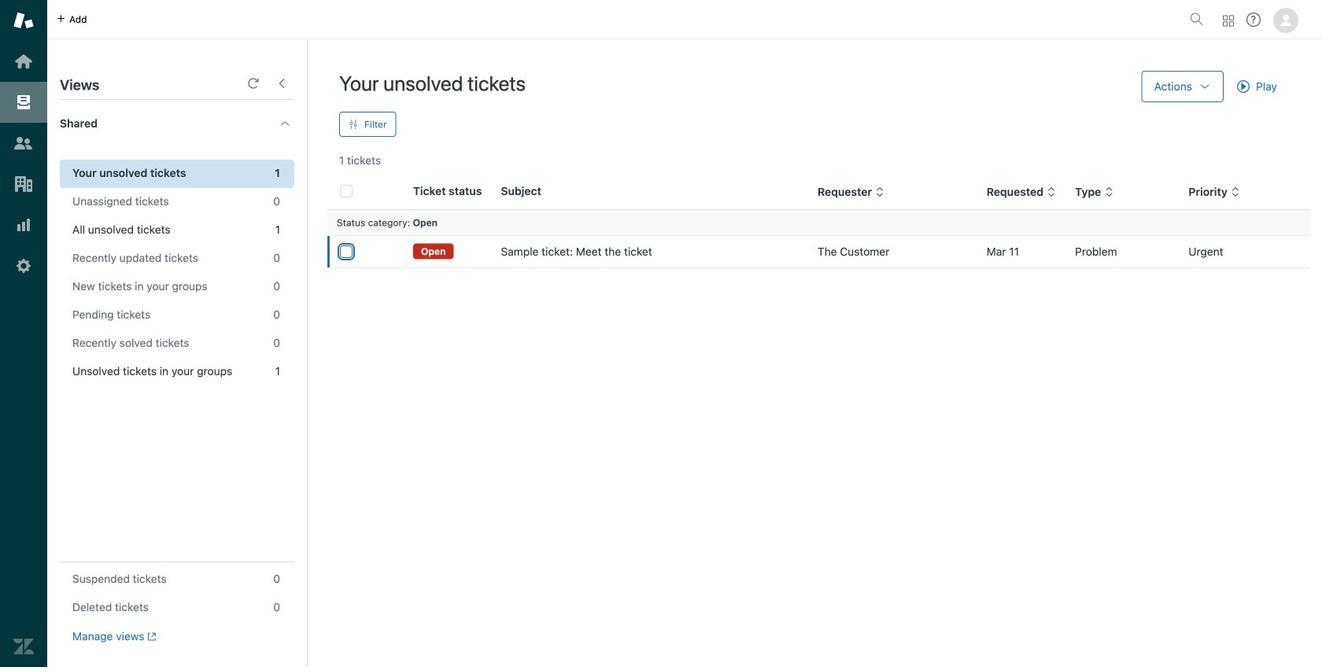 Task type: describe. For each thing, give the bounding box(es) containing it.
get started image
[[13, 51, 34, 72]]

zendesk support image
[[13, 10, 34, 31]]

views image
[[13, 92, 34, 113]]

hide panel views image
[[276, 77, 288, 90]]

zendesk image
[[13, 637, 34, 657]]

get help image
[[1247, 13, 1261, 27]]

main element
[[0, 0, 47, 668]]

admin image
[[13, 256, 34, 276]]

organizations image
[[13, 174, 34, 194]]

customers image
[[13, 133, 34, 154]]

reporting image
[[13, 215, 34, 235]]



Task type: locate. For each thing, give the bounding box(es) containing it.
heading
[[47, 100, 307, 147]]

row
[[328, 236, 1311, 268]]

opens in a new tab image
[[144, 632, 157, 642]]

refresh views pane image
[[247, 77, 260, 90]]

zendesk products image
[[1223, 15, 1234, 26]]



